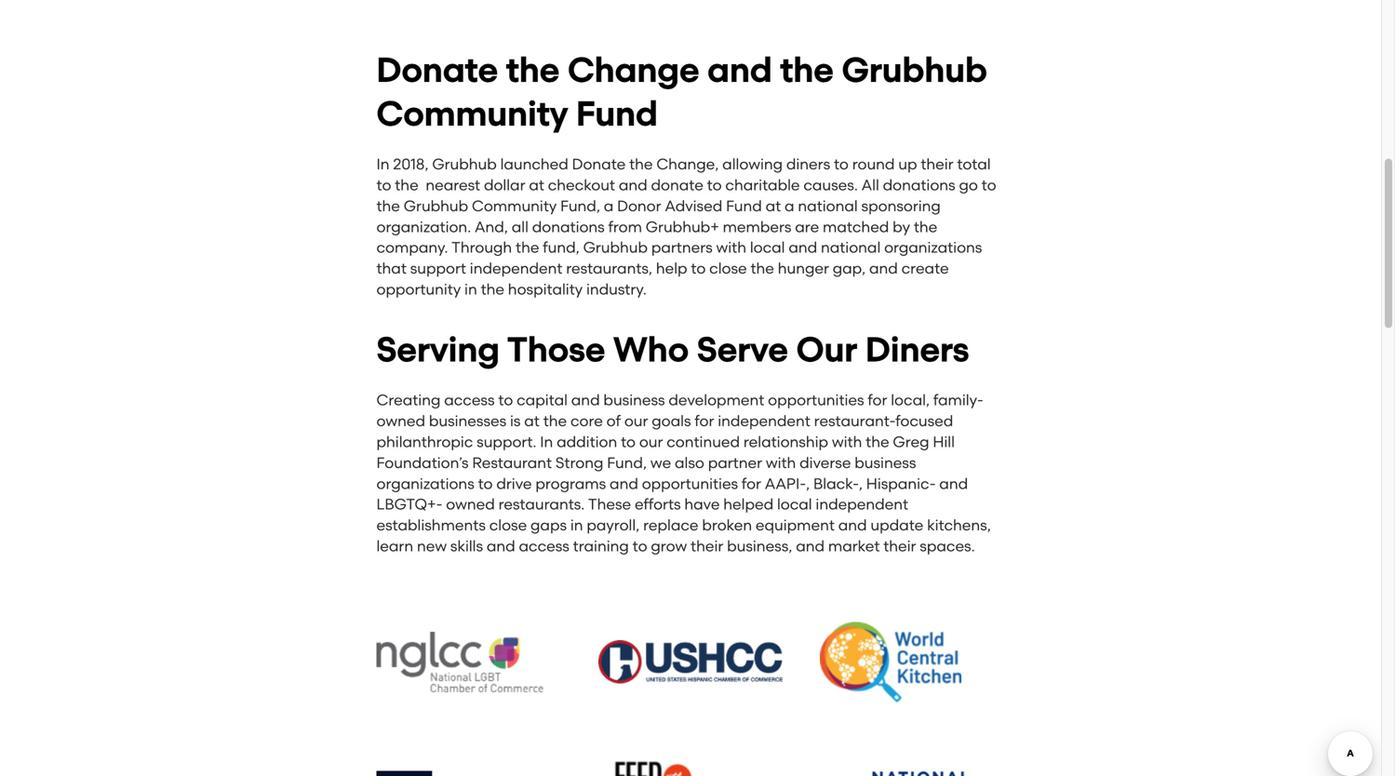 Task type: locate. For each thing, give the bounding box(es) containing it.
0 horizontal spatial close
[[489, 517, 527, 534]]

restaurant-
[[814, 412, 896, 430]]

gap,
[[833, 260, 866, 277]]

2 vertical spatial at
[[524, 412, 540, 430]]

1 horizontal spatial fund,
[[607, 454, 647, 472]]

grow
[[651, 538, 687, 555]]

1 vertical spatial local
[[777, 496, 812, 514]]

0 vertical spatial donations
[[883, 176, 956, 194]]

change
[[568, 50, 700, 90]]

,
[[806, 475, 810, 493], [859, 475, 863, 493]]

1 vertical spatial close
[[489, 517, 527, 534]]

also
[[675, 454, 705, 472]]

fund up members
[[726, 197, 762, 215]]

and inside "in 2018, grubhub launched donate the change, allowing diners to round up their total to the  nearest dollar at checkout and donate to charitable causes."
[[619, 176, 648, 194]]

0 horizontal spatial in
[[465, 281, 477, 298]]

1 vertical spatial community
[[472, 197, 557, 215]]

1 vertical spatial at
[[766, 197, 781, 215]]

national down causes.
[[798, 197, 858, 215]]

at right is
[[524, 412, 540, 430]]

philanthropic
[[377, 433, 473, 451]]

1 , from the left
[[806, 475, 810, 493]]

have
[[685, 496, 720, 514]]

all
[[862, 176, 879, 194]]

1 vertical spatial donate
[[572, 156, 626, 173]]

1 horizontal spatial independent
[[718, 412, 811, 430]]

independent up hospitality
[[470, 260, 563, 277]]

1 vertical spatial in
[[570, 517, 583, 534]]

1 vertical spatial organizations
[[377, 475, 474, 493]]

development
[[669, 392, 765, 409]]

owned up skills
[[446, 496, 495, 514]]

1 vertical spatial fund,
[[607, 454, 647, 472]]

help
[[656, 260, 688, 277]]

black-
[[814, 475, 859, 493]]

at down charitable
[[766, 197, 781, 215]]

2 vertical spatial independent
[[816, 496, 909, 514]]

0 vertical spatial fund,
[[560, 197, 600, 215]]

1 horizontal spatial a
[[785, 197, 795, 215]]

0 vertical spatial our
[[624, 412, 648, 430]]

community up 'all'
[[472, 197, 557, 215]]

1 vertical spatial national
[[821, 239, 881, 257]]

2 horizontal spatial their
[[921, 156, 954, 173]]

0 horizontal spatial business
[[604, 392, 665, 409]]

access down gaps at the left of page
[[519, 538, 570, 555]]

a up the from
[[604, 197, 614, 215]]

0 horizontal spatial fund,
[[560, 197, 600, 215]]

to up organization.
[[377, 176, 391, 194]]

independent down black-
[[816, 496, 909, 514]]

access
[[444, 392, 495, 409], [519, 538, 570, 555]]

strong
[[556, 454, 604, 472]]

1 horizontal spatial with
[[766, 454, 796, 472]]

independent
[[470, 260, 563, 277], [718, 412, 811, 430], [816, 496, 909, 514]]

business,
[[727, 538, 792, 555]]

opportunities
[[768, 392, 864, 409], [642, 475, 738, 493]]

0 vertical spatial business
[[604, 392, 665, 409]]

, down diverse
[[806, 475, 810, 493]]

their right up
[[921, 156, 954, 173]]

launched
[[500, 156, 569, 173]]

organizations
[[884, 239, 982, 257], [377, 475, 474, 493]]

community up nearest
[[377, 93, 568, 133]]

programs
[[536, 475, 606, 493]]

donor
[[617, 197, 661, 215]]

organizations down foundation's
[[377, 475, 474, 493]]

donate the change and the grubhub community fund
[[377, 50, 987, 133]]

opportunities up restaurant-
[[768, 392, 864, 409]]

0 horizontal spatial organizations
[[377, 475, 474, 493]]

at down launched
[[529, 176, 544, 194]]

close inside all donations go to the grubhub community fund, a donor advised fund at a national sponsoring organization. and, all donations from grubhub+ members are matched by the company. through the fund, grubhub partners with local and national organizations that support independent restaurants, help to close the hunger gap, and create opportunity in the hospitality industry.
[[709, 260, 747, 277]]

all
[[512, 218, 529, 236]]

1 horizontal spatial business
[[855, 454, 916, 472]]

0 horizontal spatial independent
[[470, 260, 563, 277]]

local,
[[891, 392, 930, 409]]

with down members
[[716, 239, 747, 257]]

with
[[716, 239, 747, 257], [832, 433, 862, 451], [766, 454, 796, 472]]

causes.
[[804, 176, 858, 194]]

replace
[[643, 517, 699, 534]]

0 vertical spatial local
[[750, 239, 785, 257]]

learn
[[377, 538, 413, 555]]

0 horizontal spatial access
[[444, 392, 495, 409]]

advised
[[665, 197, 723, 215]]

business up of
[[604, 392, 665, 409]]

donations down up
[[883, 176, 956, 194]]

in right gaps at the left of page
[[570, 517, 583, 534]]

local up equipment
[[777, 496, 812, 514]]

fund
[[576, 93, 658, 133], [726, 197, 762, 215]]

national
[[798, 197, 858, 215], [821, 239, 881, 257]]

a
[[604, 197, 614, 215], [785, 197, 795, 215]]

owned down creating
[[377, 412, 425, 430]]

these
[[588, 496, 631, 514]]

our right of
[[624, 412, 648, 430]]

close inside creating access to capital and business development opportunities for local, family- owned businesses is at the core of our goals for independent restaurant-focused philanthropic support. in addition to our continued relationship with the greg hill foundation's restaurant strong fund, we also partner with diverse business organizations to drive programs and opportunities for aapi-, black-, hispanic- and lbgtq+- owned restaurants. these efforts have helped local independent establishments close gaps in payroll, replace broken equipment and update kitchens, learn new skills and access training to grow their business, and market their spaces.
[[489, 517, 527, 534]]

fund, down checkout
[[560, 197, 600, 215]]

1 horizontal spatial in
[[540, 433, 553, 451]]

relationship
[[744, 433, 828, 451]]

fund,
[[560, 197, 600, 215], [607, 454, 647, 472]]

0 horizontal spatial opportunities
[[642, 475, 738, 493]]

aapi-
[[765, 475, 806, 493]]

donate inside 'donate the change and the grubhub community fund'
[[377, 50, 498, 90]]

to down partners on the top
[[691, 260, 706, 277]]

1 horizontal spatial ,
[[859, 475, 863, 493]]

community inside all donations go to the grubhub community fund, a donor advised fund at a national sponsoring organization. and, all donations from grubhub+ members are matched by the company. through the fund, grubhub partners with local and national organizations that support independent restaurants, help to close the hunger gap, and create opportunity in the hospitality industry.
[[472, 197, 557, 215]]

restaurant_strong_logo image
[[377, 771, 561, 776]]

0 vertical spatial donate
[[377, 50, 498, 90]]

0 horizontal spatial a
[[604, 197, 614, 215]]

who
[[613, 329, 689, 369]]

0 vertical spatial organizations
[[884, 239, 982, 257]]

0 vertical spatial community
[[377, 93, 568, 133]]

in
[[465, 281, 477, 298], [570, 517, 583, 534]]

and,
[[475, 218, 508, 236]]

grubhub
[[842, 50, 987, 90], [432, 156, 497, 173], [404, 197, 468, 215], [583, 239, 648, 257]]

2018,
[[393, 156, 429, 173]]

opportunities down also
[[642, 475, 738, 493]]

community for fund,
[[472, 197, 557, 215]]

all donations go to the grubhub community fund, a donor advised fund at a national sponsoring organization. and, all donations from grubhub+ members are matched by the company. through the fund, grubhub partners with local and national organizations that support independent restaurants, help to close the hunger gap, and create opportunity in the hospitality industry.
[[377, 176, 997, 298]]

community inside 'donate the change and the grubhub community fund'
[[377, 93, 568, 133]]

national up gap,
[[821, 239, 881, 257]]

1 horizontal spatial fund
[[726, 197, 762, 215]]

organizations inside all donations go to the grubhub community fund, a donor advised fund at a national sponsoring organization. and, all donations from grubhub+ members are matched by the company. through the fund, grubhub partners with local and national organizations that support independent restaurants, help to close the hunger gap, and create opportunity in the hospitality industry.
[[884, 239, 982, 257]]

1 horizontal spatial close
[[709, 260, 747, 277]]

access up businesses
[[444, 392, 495, 409]]

their down the update
[[884, 538, 916, 555]]

to right go
[[982, 176, 997, 194]]

2 a from the left
[[785, 197, 795, 215]]

0 horizontal spatial in
[[377, 156, 390, 173]]

1 vertical spatial our
[[639, 433, 663, 451]]

their
[[921, 156, 954, 173], [691, 538, 724, 555], [884, 538, 916, 555]]

for up helped
[[742, 475, 761, 493]]

fund, left we
[[607, 454, 647, 472]]

local inside creating access to capital and business development opportunities for local, family- owned businesses is at the core of our goals for independent restaurant-focused philanthropic support. in addition to our continued relationship with the greg hill foundation's restaurant strong fund, we also partner with diverse business organizations to drive programs and opportunities for aapi-, black-, hispanic- and lbgtq+- owned restaurants. these efforts have helped local independent establishments close gaps in payroll, replace broken equipment and update kitchens, learn new skills and access training to grow their business, and market their spaces.
[[777, 496, 812, 514]]

owned
[[377, 412, 425, 430], [446, 496, 495, 514]]

businesses
[[429, 412, 507, 430]]

their inside "in 2018, grubhub launched donate the change, allowing diners to round up their total to the  nearest dollar at checkout and donate to charitable causes."
[[921, 156, 954, 173]]

1 horizontal spatial donate
[[572, 156, 626, 173]]

charitable
[[726, 176, 800, 194]]

our
[[796, 329, 857, 369]]

to
[[834, 156, 849, 173], [377, 176, 391, 194], [707, 176, 722, 194], [982, 176, 997, 194], [691, 260, 706, 277], [498, 392, 513, 409], [621, 433, 636, 451], [478, 475, 493, 493], [633, 538, 647, 555]]

0 vertical spatial access
[[444, 392, 495, 409]]

close
[[709, 260, 747, 277], [489, 517, 527, 534]]

1 vertical spatial donations
[[532, 218, 605, 236]]

business up hispanic-
[[855, 454, 916, 472]]

fund down change on the top of page
[[576, 93, 658, 133]]

close down partners on the top
[[709, 260, 747, 277]]

0 vertical spatial opportunities
[[768, 392, 864, 409]]

fund inside 'donate the change and the grubhub community fund'
[[576, 93, 658, 133]]

0 vertical spatial independent
[[470, 260, 563, 277]]

in right support.
[[540, 433, 553, 451]]

with up aapi- at the bottom of page
[[766, 454, 796, 472]]

at
[[529, 176, 544, 194], [766, 197, 781, 215], [524, 412, 540, 430]]

1 vertical spatial owned
[[446, 496, 495, 514]]

market
[[828, 538, 880, 555]]

0 vertical spatial owned
[[377, 412, 425, 430]]

in down support
[[465, 281, 477, 298]]

community
[[377, 93, 568, 133], [472, 197, 557, 215]]

nglcc_logo_new image
[[377, 632, 543, 692]]

in
[[377, 156, 390, 173], [540, 433, 553, 451]]

0 vertical spatial with
[[716, 239, 747, 257]]

1 horizontal spatial opportunities
[[768, 392, 864, 409]]

1 vertical spatial business
[[855, 454, 916, 472]]

2 horizontal spatial with
[[832, 433, 862, 451]]

1 vertical spatial with
[[832, 433, 862, 451]]

opportunity
[[377, 281, 461, 298]]

0 horizontal spatial ,
[[806, 475, 810, 493]]

to right addition at the bottom left
[[621, 433, 636, 451]]

for up the continued
[[695, 412, 714, 430]]

local down members
[[750, 239, 785, 257]]

2 horizontal spatial for
[[868, 392, 887, 409]]

local inside all donations go to the grubhub community fund, a donor advised fund at a national sponsoring organization. and, all donations from grubhub+ members are matched by the company. through the fund, grubhub partners with local and national organizations that support independent restaurants, help to close the hunger gap, and create opportunity in the hospitality industry.
[[750, 239, 785, 257]]

independent up relationship
[[718, 412, 811, 430]]

to up is
[[498, 392, 513, 409]]

diverse
[[800, 454, 851, 472]]

1 vertical spatial in
[[540, 433, 553, 451]]

1 a from the left
[[604, 197, 614, 215]]

2 vertical spatial with
[[766, 454, 796, 472]]

at inside "in 2018, grubhub launched donate the change, allowing diners to round up their total to the  nearest dollar at checkout and donate to charitable causes."
[[529, 176, 544, 194]]

0 vertical spatial in
[[377, 156, 390, 173]]

close down restaurants.
[[489, 517, 527, 534]]

0 vertical spatial in
[[465, 281, 477, 298]]

their down broken
[[691, 538, 724, 555]]

donate
[[377, 50, 498, 90], [572, 156, 626, 173]]

our
[[624, 412, 648, 430], [639, 433, 663, 451]]

for up restaurant-
[[868, 392, 887, 409]]

1 vertical spatial fund
[[726, 197, 762, 215]]

diners
[[866, 329, 969, 369]]

0 horizontal spatial fund
[[576, 93, 658, 133]]

sponsoring
[[862, 197, 941, 215]]

industry.
[[586, 281, 647, 298]]

2 , from the left
[[859, 475, 863, 493]]

1 vertical spatial access
[[519, 538, 570, 555]]

0 vertical spatial close
[[709, 260, 747, 277]]

1 horizontal spatial for
[[742, 475, 761, 493]]

at inside all donations go to the grubhub community fund, a donor advised fund at a national sponsoring organization. and, all donations from grubhub+ members are matched by the company. through the fund, grubhub partners with local and national organizations that support independent restaurants, help to close the hunger gap, and create opportunity in the hospitality industry.
[[766, 197, 781, 215]]

1 horizontal spatial access
[[519, 538, 570, 555]]

1 horizontal spatial organizations
[[884, 239, 982, 257]]

gaps
[[531, 517, 567, 534]]

0 horizontal spatial with
[[716, 239, 747, 257]]

donations up fund,
[[532, 218, 605, 236]]

partner
[[708, 454, 762, 472]]

, left hispanic-
[[859, 475, 863, 493]]

0 vertical spatial at
[[529, 176, 544, 194]]

drive
[[496, 475, 532, 493]]

core
[[571, 412, 603, 430]]

with inside all donations go to the grubhub community fund, a donor advised fund at a national sponsoring organization. and, all donations from grubhub+ members are matched by the company. through the fund, grubhub partners with local and national organizations that support independent restaurants, help to close the hunger gap, and create opportunity in the hospitality industry.
[[716, 239, 747, 257]]

business
[[604, 392, 665, 409], [855, 454, 916, 472]]

in left the 2018,
[[377, 156, 390, 173]]

1 vertical spatial for
[[695, 412, 714, 430]]

organizations up create
[[884, 239, 982, 257]]

our up we
[[639, 433, 663, 451]]

1 horizontal spatial owned
[[446, 496, 495, 514]]

0 vertical spatial fund
[[576, 93, 658, 133]]

fund,
[[543, 239, 580, 257]]

for
[[868, 392, 887, 409], [695, 412, 714, 430], [742, 475, 761, 493]]

organizations inside creating access to capital and business development opportunities for local, family- owned businesses is at the core of our goals for independent restaurant-focused philanthropic support. in addition to our continued relationship with the greg hill foundation's restaurant strong fund, we also partner with diverse business organizations to drive programs and opportunities for aapi-, black-, hispanic- and lbgtq+- owned restaurants. these efforts have helped local independent establishments close gaps in payroll, replace broken equipment and update kitchens, learn new skills and access training to grow their business, and market their spaces.
[[377, 475, 474, 493]]

0 horizontal spatial donate
[[377, 50, 498, 90]]

a down charitable
[[785, 197, 795, 215]]

with down restaurant-
[[832, 433, 862, 451]]

1 horizontal spatial in
[[570, 517, 583, 534]]

restaurants,
[[566, 260, 653, 277]]

independent inside all donations go to the grubhub community fund, a donor advised fund at a national sponsoring organization. and, all donations from grubhub+ members are matched by the company. through the fund, grubhub partners with local and national organizations that support independent restaurants, help to close the hunger gap, and create opportunity in the hospitality industry.
[[470, 260, 563, 277]]



Task type: describe. For each thing, give the bounding box(es) containing it.
diners
[[786, 156, 830, 173]]

in inside "in 2018, grubhub launched donate the change, allowing diners to round up their total to the  nearest dollar at checkout and donate to charitable causes."
[[377, 156, 390, 173]]

fund, inside all donations go to the grubhub community fund, a donor advised fund at a national sponsoring organization. and, all donations from grubhub+ members are matched by the company. through the fund, grubhub partners with local and national organizations that support independent restaurants, help to close the hunger gap, and create opportunity in the hospitality industry.
[[560, 197, 600, 215]]

1 vertical spatial opportunities
[[642, 475, 738, 493]]

spaces.
[[920, 538, 975, 555]]

capital
[[517, 392, 568, 409]]

that
[[377, 260, 407, 277]]

1 horizontal spatial their
[[884, 538, 916, 555]]

grubhub inside "in 2018, grubhub launched donate the change, allowing diners to round up their total to the  nearest dollar at checkout and donate to charitable causes."
[[432, 156, 497, 173]]

company.
[[377, 239, 448, 257]]

creating access to capital and business development opportunities for local, family- owned businesses is at the core of our goals for independent restaurant-focused philanthropic support. in addition to our continued relationship with the greg hill foundation's restaurant strong fund, we also partner with diverse business organizations to drive programs and opportunities for aapi-, black-, hispanic- and lbgtq+- owned restaurants. these efforts have helped local independent establishments close gaps in payroll, replace broken equipment and update kitchens, learn new skills and access training to grow their business, and market their spaces.
[[377, 392, 991, 555]]

the inside "in 2018, grubhub launched donate the change, allowing diners to round up their total to the  nearest dollar at checkout and donate to charitable causes."
[[629, 156, 653, 173]]

2 vertical spatial for
[[742, 475, 761, 493]]

organization.
[[377, 218, 471, 236]]

those
[[507, 329, 605, 369]]

members
[[723, 218, 792, 236]]

dollar
[[484, 176, 525, 194]]

we
[[651, 454, 671, 472]]

new
[[417, 538, 447, 555]]

hospitality
[[508, 281, 583, 298]]

to up advised
[[707, 176, 722, 194]]

in inside creating access to capital and business development opportunities for local, family- owned businesses is at the core of our goals for independent restaurant-focused philanthropic support. in addition to our continued relationship with the greg hill foundation's restaurant strong fund, we also partner with diverse business organizations to drive programs and opportunities for aapi-, black-, hispanic- and lbgtq+- owned restaurants. these efforts have helped local independent establishments close gaps in payroll, replace broken equipment and update kitchens, learn new skills and access training to grow their business, and market their spaces.
[[570, 517, 583, 534]]

nearest
[[426, 176, 480, 194]]

hunger
[[778, 260, 829, 277]]

at inside creating access to capital and business development opportunities for local, family- owned businesses is at the core of our goals for independent restaurant-focused philanthropic support. in addition to our continued relationship with the greg hill foundation's restaurant strong fund, we also partner with diverse business organizations to drive programs and opportunities for aapi-, black-, hispanic- and lbgtq+- owned restaurants. these efforts have helped local independent establishments close gaps in payroll, replace broken equipment and update kitchens, learn new skills and access training to grow their business, and market their spaces.
[[524, 412, 540, 430]]

payroll,
[[587, 517, 640, 534]]

to left drive
[[478, 475, 493, 493]]

go
[[959, 176, 978, 194]]

in inside creating access to capital and business development opportunities for local, family- owned businesses is at the core of our goals for independent restaurant-focused philanthropic support. in addition to our continued relationship with the greg hill foundation's restaurant strong fund, we also partner with diverse business organizations to drive programs and opportunities for aapi-, black-, hispanic- and lbgtq+- owned restaurants. these efforts have helped local independent establishments close gaps in payroll, replace broken equipment and update kitchens, learn new skills and access training to grow their business, and market their spaces.
[[540, 433, 553, 451]]

hill
[[933, 433, 955, 451]]

by
[[893, 218, 910, 236]]

partners
[[651, 239, 713, 257]]

checkout
[[548, 176, 615, 194]]

grubhub inside 'donate the change and the grubhub community fund'
[[842, 50, 987, 90]]

to left the grow
[[633, 538, 647, 555]]

is
[[510, 412, 521, 430]]

_nationalace_full_word_mark_color image
[[820, 770, 1005, 776]]

lbgtq+-
[[377, 496, 443, 514]]

change,
[[657, 156, 719, 173]]

focused
[[896, 412, 953, 430]]

community for fund
[[377, 93, 568, 133]]

serve
[[697, 329, 788, 369]]

matched
[[823, 218, 889, 236]]

are
[[795, 218, 819, 236]]

1 vertical spatial independent
[[718, 412, 811, 430]]

1 horizontal spatial donations
[[883, 176, 956, 194]]

ushcc logo image
[[598, 641, 783, 684]]

0 horizontal spatial owned
[[377, 412, 425, 430]]

skills
[[450, 538, 483, 555]]

grubhub+
[[646, 218, 719, 236]]

worldcentralkitchenlogo image
[[820, 622, 962, 702]]

0 horizontal spatial for
[[695, 412, 714, 430]]

equipment
[[756, 517, 835, 534]]

goals
[[652, 412, 691, 430]]

fund inside all donations go to the grubhub community fund, a donor advised fund at a national sponsoring organization. and, all donations from grubhub+ members are matched by the company. through the fund, grubhub partners with local and national organizations that support independent restaurants, help to close the hunger gap, and create opportunity in the hospitality industry.
[[726, 197, 762, 215]]

2 horizontal spatial independent
[[816, 496, 909, 514]]

donate inside "in 2018, grubhub launched donate the change, allowing diners to round up their total to the  nearest dollar at checkout and donate to charitable causes."
[[572, 156, 626, 173]]

total
[[957, 156, 991, 173]]

restaurant
[[472, 454, 552, 472]]

support
[[410, 260, 466, 277]]

addition
[[557, 433, 617, 451]]

efforts
[[635, 496, 681, 514]]

0 horizontal spatial donations
[[532, 218, 605, 236]]

feed_the_soul_foundation_logofeed_the_soul_foundation_logo image
[[598, 739, 717, 776]]

creating
[[377, 392, 441, 409]]

serving those who serve our diners
[[377, 329, 969, 369]]

up
[[899, 156, 917, 173]]

update
[[871, 517, 924, 534]]

and inside 'donate the change and the grubhub community fund'
[[708, 50, 772, 90]]

0 horizontal spatial their
[[691, 538, 724, 555]]

to up causes.
[[834, 156, 849, 173]]

helped
[[724, 496, 774, 514]]

establishments
[[377, 517, 486, 534]]

hispanic-
[[866, 475, 936, 493]]

support.
[[477, 433, 536, 451]]

in inside all donations go to the grubhub community fund, a donor advised fund at a national sponsoring organization. and, all donations from grubhub+ members are matched by the company. through the fund, grubhub partners with local and national organizations that support independent restaurants, help to close the hunger gap, and create opportunity in the hospitality industry.
[[465, 281, 477, 298]]

of
[[607, 412, 621, 430]]

foundation's
[[377, 454, 469, 472]]

kitchens,
[[927, 517, 991, 534]]

fund, inside creating access to capital and business development opportunities for local, family- owned businesses is at the core of our goals for independent restaurant-focused philanthropic support. in addition to our continued relationship with the greg hill foundation's restaurant strong fund, we also partner with diverse business organizations to drive programs and opportunities for aapi-, black-, hispanic- and lbgtq+- owned restaurants. these efforts have helped local independent establishments close gaps in payroll, replace broken equipment and update kitchens, learn new skills and access training to grow their business, and market their spaces.
[[607, 454, 647, 472]]

0 vertical spatial national
[[798, 197, 858, 215]]

donate
[[651, 176, 704, 194]]

continued
[[667, 433, 740, 451]]

serving
[[377, 329, 500, 369]]

create
[[902, 260, 949, 277]]

round
[[852, 156, 895, 173]]

0 vertical spatial for
[[868, 392, 887, 409]]

through
[[452, 239, 512, 257]]

restaurants.
[[499, 496, 585, 514]]

in 2018, grubhub launched donate the change, allowing diners to round up their total to the  nearest dollar at checkout and donate to charitable causes.
[[377, 156, 991, 194]]

from
[[608, 218, 642, 236]]

family-
[[933, 392, 984, 409]]

training
[[573, 538, 629, 555]]

broken
[[702, 517, 752, 534]]



Task type: vqa. For each thing, say whether or not it's contained in the screenshot.
Our Team in the top of the page
no



